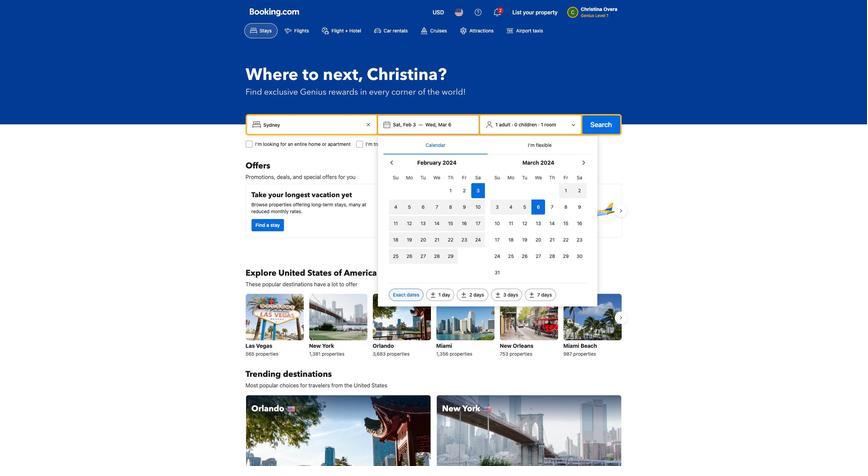 Task type: describe. For each thing, give the bounding box(es) containing it.
8 March 2024 checkbox
[[559, 200, 573, 215]]

booking.com image
[[250, 8, 299, 16]]

your account menu christina overa genius level 1 element
[[567, 3, 620, 19]]

24 February 2024 checkbox
[[471, 232, 485, 247]]

25 February 2024 checkbox
[[389, 249, 403, 264]]

18 March 2024 checkbox
[[504, 232, 518, 247]]

1 grid from the left
[[389, 171, 485, 264]]

20 February 2024 checkbox
[[416, 232, 430, 247]]

16 February 2024 checkbox
[[457, 216, 471, 231]]

7 March 2024 checkbox
[[545, 200, 559, 215]]

2 grid from the left
[[490, 171, 586, 280]]

10 February 2024 checkbox
[[471, 200, 485, 215]]

25 March 2024 checkbox
[[504, 249, 518, 264]]

13 February 2024 checkbox
[[416, 216, 430, 231]]

6 March 2024 checkbox
[[532, 200, 545, 215]]

4 March 2024 checkbox
[[504, 200, 518, 215]]

29 March 2024 checkbox
[[559, 249, 573, 264]]

7 February 2024 checkbox
[[430, 200, 444, 215]]

Where are you going? field
[[261, 119, 364, 131]]

12 February 2024 checkbox
[[403, 216, 416, 231]]

13 March 2024 checkbox
[[532, 216, 545, 231]]

23 February 2024 checkbox
[[457, 232, 471, 247]]

20 March 2024 checkbox
[[532, 232, 545, 247]]

26 February 2024 checkbox
[[403, 249, 416, 264]]

2 March 2024 checkbox
[[573, 183, 586, 198]]

22 March 2024 checkbox
[[559, 232, 573, 247]]

24 March 2024 checkbox
[[490, 249, 504, 264]]

9 March 2024 checkbox
[[573, 200, 586, 215]]

23 March 2024 checkbox
[[573, 232, 586, 247]]

21 February 2024 checkbox
[[430, 232, 444, 247]]

19 February 2024 checkbox
[[403, 232, 416, 247]]



Task type: locate. For each thing, give the bounding box(es) containing it.
5 March 2024 checkbox
[[518, 200, 532, 215]]

17 March 2024 checkbox
[[490, 232, 504, 247]]

fly away to your dream vacation image
[[573, 190, 616, 232]]

1 March 2024 checkbox
[[559, 183, 573, 198]]

1 region from the top
[[240, 181, 627, 241]]

17 February 2024 checkbox
[[471, 216, 485, 231]]

0 vertical spatial region
[[240, 181, 627, 241]]

grid
[[389, 171, 485, 264], [490, 171, 586, 280]]

4 February 2024 checkbox
[[389, 200, 403, 215]]

29 February 2024 checkbox
[[444, 249, 457, 264]]

5 February 2024 checkbox
[[403, 200, 416, 215]]

3 March 2024 checkbox
[[490, 200, 504, 215]]

tab list
[[383, 136, 592, 155]]

1 horizontal spatial grid
[[490, 171, 586, 280]]

19 March 2024 checkbox
[[518, 232, 532, 247]]

15 February 2024 checkbox
[[444, 216, 457, 231]]

28 March 2024 checkbox
[[545, 249, 559, 264]]

14 February 2024 checkbox
[[430, 216, 444, 231]]

9 February 2024 checkbox
[[457, 200, 471, 215]]

26 March 2024 checkbox
[[518, 249, 532, 264]]

22 February 2024 checkbox
[[444, 232, 457, 247]]

28 February 2024 checkbox
[[430, 249, 444, 264]]

27 March 2024 checkbox
[[532, 249, 545, 264]]

cell
[[471, 182, 485, 198], [559, 182, 573, 198], [573, 182, 586, 198], [389, 198, 403, 215], [403, 198, 416, 215], [416, 198, 430, 215], [430, 198, 444, 215], [444, 198, 457, 215], [457, 198, 471, 215], [471, 198, 485, 215], [490, 198, 504, 215], [504, 198, 518, 215], [518, 198, 532, 215], [532, 198, 545, 215], [389, 215, 403, 231], [403, 215, 416, 231], [416, 215, 430, 231], [430, 215, 444, 231], [444, 215, 457, 231], [457, 215, 471, 231], [471, 215, 485, 231], [389, 231, 403, 247], [403, 231, 416, 247], [416, 231, 430, 247], [430, 231, 444, 247], [444, 231, 457, 247], [457, 231, 471, 247], [471, 231, 485, 247], [389, 247, 403, 264], [403, 247, 416, 264], [416, 247, 430, 264], [430, 247, 444, 264], [444, 247, 457, 264]]

10 March 2024 checkbox
[[490, 216, 504, 231]]

2 February 2024 checkbox
[[457, 183, 471, 198]]

3 February 2024 checkbox
[[471, 183, 485, 198]]

6 February 2024 checkbox
[[416, 200, 430, 215]]

31 March 2024 checkbox
[[490, 265, 504, 280]]

2 region from the top
[[240, 291, 627, 361]]

0 horizontal spatial grid
[[389, 171, 485, 264]]

18 February 2024 checkbox
[[389, 232, 403, 247]]

1 February 2024 checkbox
[[444, 183, 457, 198]]

21 March 2024 checkbox
[[545, 232, 559, 247]]

16 March 2024 checkbox
[[573, 216, 586, 231]]

27 February 2024 checkbox
[[416, 249, 430, 264]]

1 vertical spatial region
[[240, 291, 627, 361]]

14 March 2024 checkbox
[[545, 216, 559, 231]]

8 February 2024 checkbox
[[444, 200, 457, 215]]

15 March 2024 checkbox
[[559, 216, 573, 231]]

take your longest vacation yet image
[[383, 190, 425, 232]]

12 March 2024 checkbox
[[518, 216, 532, 231]]

30 March 2024 checkbox
[[573, 249, 586, 264]]

11 March 2024 checkbox
[[504, 216, 518, 231]]

11 February 2024 checkbox
[[389, 216, 403, 231]]

region
[[240, 181, 627, 241], [240, 291, 627, 361]]

main content
[[240, 161, 627, 466]]



Task type: vqa. For each thing, say whether or not it's contained in the screenshot.
STAY
no



